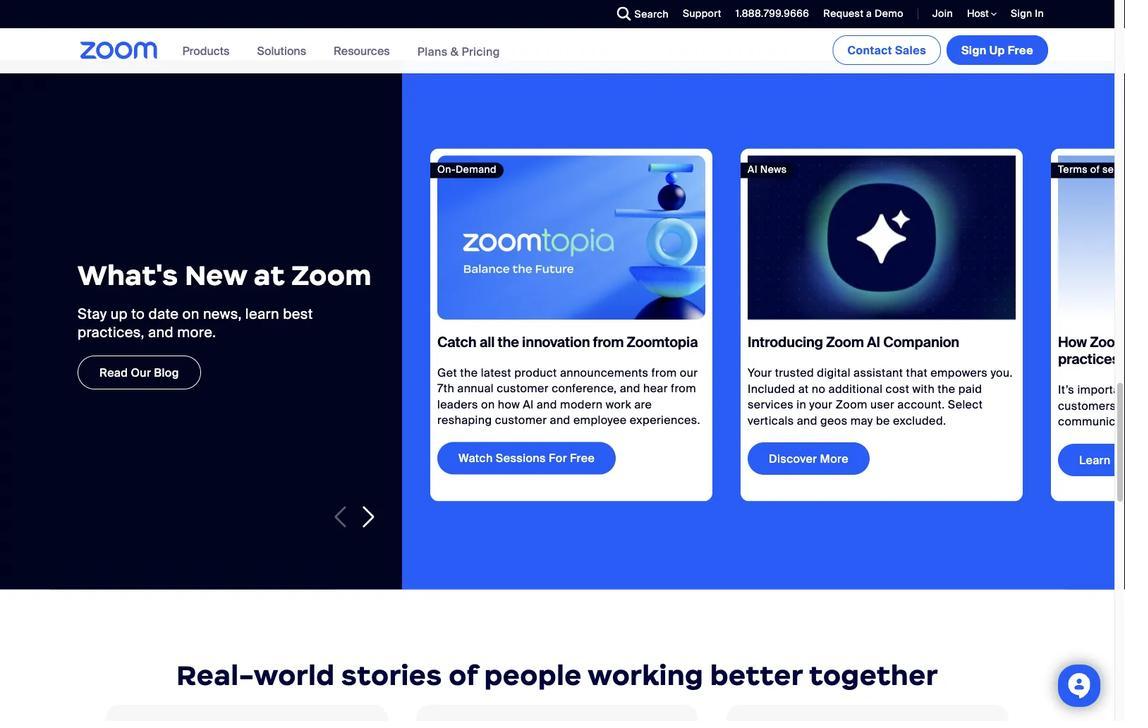 Task type: vqa. For each thing, say whether or not it's contained in the screenshot.
the right /Year/User
no



Task type: describe. For each thing, give the bounding box(es) containing it.
banner containing contact sales
[[63, 28, 1051, 74]]

sign up free
[[962, 43, 1034, 57]]

better
[[710, 658, 803, 692]]

read our blog
[[99, 365, 179, 380]]

learn
[[245, 305, 279, 323]]

account.
[[898, 397, 945, 412]]

at inside your trusted digital assistant that empowers you. included at no additional cost with the paid services in your zoom user account. select verticals and geos may be excluded.
[[798, 381, 809, 396]]

up
[[111, 305, 128, 323]]

user
[[871, 397, 895, 412]]

products button
[[182, 28, 236, 73]]

how
[[498, 397, 520, 412]]

stay
[[78, 305, 107, 323]]

contact sales
[[848, 43, 926, 57]]

plans & pricing
[[417, 44, 500, 59]]

empowers
[[931, 365, 988, 380]]

more.
[[177, 323, 216, 341]]

news
[[760, 163, 787, 176]]

assistant
[[854, 365, 903, 380]]

host button
[[967, 7, 997, 20]]

working
[[588, 658, 704, 692]]

services
[[748, 397, 794, 412]]

al
[[523, 397, 534, 412]]

contact
[[848, 43, 892, 57]]

join link up meetings navigation at the right top
[[933, 7, 953, 20]]

the inside get the latest product announcements from our 7th annual customer conference, and hear from leaders on how al and modern work are reshaping customer and employee experiences.
[[460, 365, 478, 380]]

join
[[933, 7, 953, 20]]

excluded.
[[893, 413, 946, 428]]

free
[[570, 451, 595, 466]]

catch all the innovation from zoomtopia
[[437, 333, 698, 351]]

people
[[484, 658, 582, 692]]

more
[[820, 451, 849, 466]]

meetings navigation
[[830, 28, 1051, 68]]

discover
[[769, 451, 817, 466]]

companion
[[883, 333, 960, 351]]

resources button
[[334, 28, 396, 73]]

for
[[549, 451, 567, 466]]

how
[[1058, 333, 1087, 351]]

catch
[[437, 333, 476, 351]]

all
[[480, 333, 495, 351]]

practices,
[[78, 323, 144, 341]]

cost
[[886, 381, 910, 396]]

verticals
[[748, 413, 794, 428]]

discover more
[[769, 451, 849, 466]]

blog
[[154, 365, 179, 380]]

and right al
[[537, 397, 557, 412]]

additional
[[829, 381, 883, 396]]

1 horizontal spatial the
[[498, 333, 519, 351]]

demand
[[456, 163, 497, 176]]

with
[[913, 381, 935, 396]]

experiences.
[[630, 413, 700, 427]]

modern
[[560, 397, 603, 412]]

catch all the innovation from zoomtopia image
[[437, 156, 705, 320]]

on inside the stay up to date on news, learn best practices, and more.
[[182, 305, 199, 323]]

zoom inside how zoom
[[1090, 333, 1125, 351]]

get the latest product announcements from our 7th annual customer conference, and hear from leaders on how al and modern work are reshaping customer and employee experiences.
[[437, 365, 700, 427]]

and down the modern
[[550, 413, 571, 427]]

host
[[967, 7, 991, 20]]

to
[[131, 305, 145, 323]]

trusted
[[775, 365, 814, 380]]

leaders
[[437, 397, 478, 412]]

learn mo link
[[1058, 444, 1125, 476]]

request a demo
[[824, 7, 904, 20]]

up
[[990, 43, 1005, 57]]

sign up free button
[[947, 35, 1048, 65]]

solutions button
[[257, 28, 313, 73]]

the inside your trusted digital assistant that empowers you. included at no additional cost with the paid services in your zoom user account. select verticals and geos may be excluded.
[[938, 381, 956, 396]]

1 / 5 element
[[430, 149, 713, 501]]

conference,
[[552, 381, 617, 396]]

on inside get the latest product announcements from our 7th annual customer conference, and hear from leaders on how al and modern work are reshaping customer and employee experiences.
[[481, 397, 495, 412]]

0 vertical spatial from
[[593, 333, 624, 351]]

work
[[606, 397, 631, 412]]

watch sessions for free link
[[437, 442, 616, 475]]

introducing zoom ai companion
[[748, 333, 960, 351]]

no
[[812, 381, 826, 396]]

what's new at zoom
[[78, 258, 372, 293]]

introducing
[[748, 333, 823, 351]]

7th
[[437, 381, 454, 396]]

employee
[[573, 413, 627, 427]]

discover more link
[[748, 442, 870, 475]]

date
[[148, 305, 179, 323]]

0 vertical spatial ai
[[748, 163, 758, 176]]

1 vertical spatial customer
[[495, 413, 547, 427]]

sign for sign in
[[1011, 7, 1032, 20]]



Task type: locate. For each thing, give the bounding box(es) containing it.
banner
[[63, 28, 1051, 74]]

products
[[182, 43, 230, 58]]

on-demand
[[437, 163, 497, 176]]

0 vertical spatial at
[[254, 258, 285, 293]]

0 vertical spatial the
[[498, 333, 519, 351]]

ai
[[748, 163, 758, 176], [867, 333, 880, 351]]

1 vertical spatial of
[[449, 658, 478, 692]]

introducing zoom ai companion image
[[748, 156, 1016, 320]]

free
[[1008, 43, 1034, 57]]

best
[[283, 305, 313, 323]]

0 horizontal spatial at
[[254, 258, 285, 293]]

are
[[634, 397, 652, 412]]

zoom logo image
[[80, 42, 158, 59]]

request a demo link
[[813, 0, 907, 28], [824, 7, 904, 20]]

1 horizontal spatial of
[[1091, 163, 1100, 176]]

how zoom
[[1058, 333, 1125, 368]]

zoom
[[291, 258, 372, 293], [826, 333, 864, 351], [1090, 333, 1125, 351], [836, 397, 868, 412]]

the right all
[[498, 333, 519, 351]]

1 vertical spatial on
[[481, 397, 495, 412]]

1 horizontal spatial sign
[[1011, 7, 1032, 20]]

2 vertical spatial the
[[938, 381, 956, 396]]

1 horizontal spatial on
[[481, 397, 495, 412]]

watch
[[459, 451, 493, 466]]

real-world stories of people working better together
[[176, 658, 938, 692]]

at up learn
[[254, 258, 285, 293]]

1 horizontal spatial ai
[[867, 333, 880, 351]]

sign left in
[[1011, 7, 1032, 20]]

zoom down additional
[[836, 397, 868, 412]]

2 horizontal spatial the
[[938, 381, 956, 396]]

0 vertical spatial of
[[1091, 163, 1100, 176]]

it's
[[1058, 382, 1075, 397]]

servi
[[1103, 163, 1125, 176]]

0 horizontal spatial on
[[182, 305, 199, 323]]

and up work
[[620, 381, 640, 396]]

1 horizontal spatial at
[[798, 381, 809, 396]]

read our blog link
[[78, 356, 201, 390]]

latest
[[481, 365, 511, 380]]

read
[[99, 365, 128, 380]]

news,
[[203, 305, 242, 323]]

on
[[182, 305, 199, 323], [481, 397, 495, 412]]

2 vertical spatial from
[[671, 381, 696, 396]]

paid
[[958, 381, 982, 396]]

a
[[866, 7, 872, 20]]

from up hear
[[652, 365, 677, 380]]

sign in
[[1011, 7, 1044, 20]]

on-
[[437, 163, 456, 176]]

and
[[148, 323, 174, 341], [620, 381, 640, 396], [537, 397, 557, 412], [550, 413, 571, 427], [797, 413, 818, 428]]

what's
[[78, 258, 178, 293]]

2 / 5 element
[[741, 149, 1023, 501]]

world
[[254, 658, 335, 692]]

digital
[[817, 365, 851, 380]]

learn mo
[[1079, 452, 1125, 467]]

resources
[[334, 43, 390, 58]]

get
[[437, 365, 457, 380]]

0 vertical spatial sign
[[1011, 7, 1032, 20]]

support link
[[672, 0, 725, 28], [683, 7, 721, 20]]

0 horizontal spatial of
[[449, 658, 478, 692]]

from up announcements
[[593, 333, 624, 351]]

sign for sign up free
[[962, 43, 987, 57]]

sessions
[[496, 451, 546, 466]]

zoomtopia
[[627, 333, 698, 351]]

customer down al
[[495, 413, 547, 427]]

1 vertical spatial sign
[[962, 43, 987, 57]]

at
[[254, 258, 285, 293], [798, 381, 809, 396]]

it's importan
[[1058, 382, 1125, 429]]

0 vertical spatial on
[[182, 305, 199, 323]]

1 vertical spatial at
[[798, 381, 809, 396]]

ai news
[[748, 163, 787, 176]]

and down in at the bottom right
[[797, 413, 818, 428]]

sign inside "button"
[[962, 43, 987, 57]]

and inside the stay up to date on news, learn best practices, and more.
[[148, 323, 174, 341]]

search
[[635, 7, 669, 20]]

at left no
[[798, 381, 809, 396]]

0 horizontal spatial the
[[460, 365, 478, 380]]

and inside your trusted digital assistant that empowers you. included at no additional cost with the paid services in your zoom user account. select verticals and geos may be excluded.
[[797, 413, 818, 428]]

1 vertical spatial from
[[652, 365, 677, 380]]

of inside '3 / 5' element
[[1091, 163, 1100, 176]]

be
[[876, 413, 890, 428]]

solutions
[[257, 43, 306, 58]]

ai up assistant
[[867, 333, 880, 351]]

the up annual
[[460, 365, 478, 380]]

0 horizontal spatial ai
[[748, 163, 758, 176]]

product
[[514, 365, 557, 380]]

sign left up
[[962, 43, 987, 57]]

product information navigation
[[172, 28, 511, 74]]

plans & pricing link
[[417, 44, 500, 59], [417, 44, 500, 59]]

in
[[797, 397, 806, 412]]

customer
[[497, 381, 549, 396], [495, 413, 547, 427]]

search button
[[606, 0, 672, 28]]

0 vertical spatial customer
[[497, 381, 549, 396]]

pricing
[[462, 44, 500, 59]]

0 horizontal spatial sign
[[962, 43, 987, 57]]

demo
[[875, 7, 904, 20]]

our
[[131, 365, 151, 380]]

&
[[451, 44, 459, 59]]

1 vertical spatial the
[[460, 365, 478, 380]]

contact sales link
[[833, 35, 941, 65]]

on up 'more.'
[[182, 305, 199, 323]]

from down our
[[671, 381, 696, 396]]

zoom right how
[[1090, 333, 1125, 351]]

request
[[824, 7, 864, 20]]

ai left 'news'
[[748, 163, 758, 176]]

mo
[[1114, 452, 1125, 467]]

geos
[[821, 413, 848, 428]]

your
[[748, 365, 772, 380]]

how zoom's terms of service and practices apply to ai features image
[[1058, 156, 1125, 320]]

stay up to date on news, learn best practices, and more.
[[78, 305, 313, 341]]

zoom inside your trusted digital assistant that empowers you. included at no additional cost with the paid services in your zoom user account. select verticals and geos may be excluded.
[[836, 397, 868, 412]]

zoom up digital
[[826, 333, 864, 351]]

on down annual
[[481, 397, 495, 412]]

of left the servi
[[1091, 163, 1100, 176]]

join link
[[922, 0, 957, 28], [933, 7, 953, 20]]

our
[[680, 365, 698, 380]]

real-
[[176, 658, 254, 692]]

and down "date"
[[148, 323, 174, 341]]

importan
[[1078, 382, 1125, 397]]

1.888.799.9666
[[736, 7, 809, 20]]

3 / 5 element
[[1051, 149, 1125, 501]]

your trusted digital assistant that empowers you. included at no additional cost with the paid services in your zoom user account. select verticals and geos may be excluded.
[[748, 365, 1013, 428]]

1.888.799.9666 button
[[725, 0, 813, 28], [736, 7, 809, 20]]

zoom up the best
[[291, 258, 372, 293]]

plans
[[417, 44, 448, 59]]

customer up al
[[497, 381, 549, 396]]

watch sessions for free
[[459, 451, 595, 466]]

of
[[1091, 163, 1100, 176], [449, 658, 478, 692]]

may
[[851, 413, 873, 428]]

innovation
[[522, 333, 590, 351]]

stories
[[341, 658, 442, 692]]

of left 'people' at the bottom of page
[[449, 658, 478, 692]]

terms
[[1058, 163, 1088, 176]]

terms of servi
[[1058, 163, 1125, 176]]

hear
[[643, 381, 668, 396]]

together
[[809, 658, 938, 692]]

your
[[809, 397, 833, 412]]

1 vertical spatial ai
[[867, 333, 880, 351]]

join link left host
[[922, 0, 957, 28]]

the down empowers
[[938, 381, 956, 396]]

that
[[906, 365, 928, 380]]



